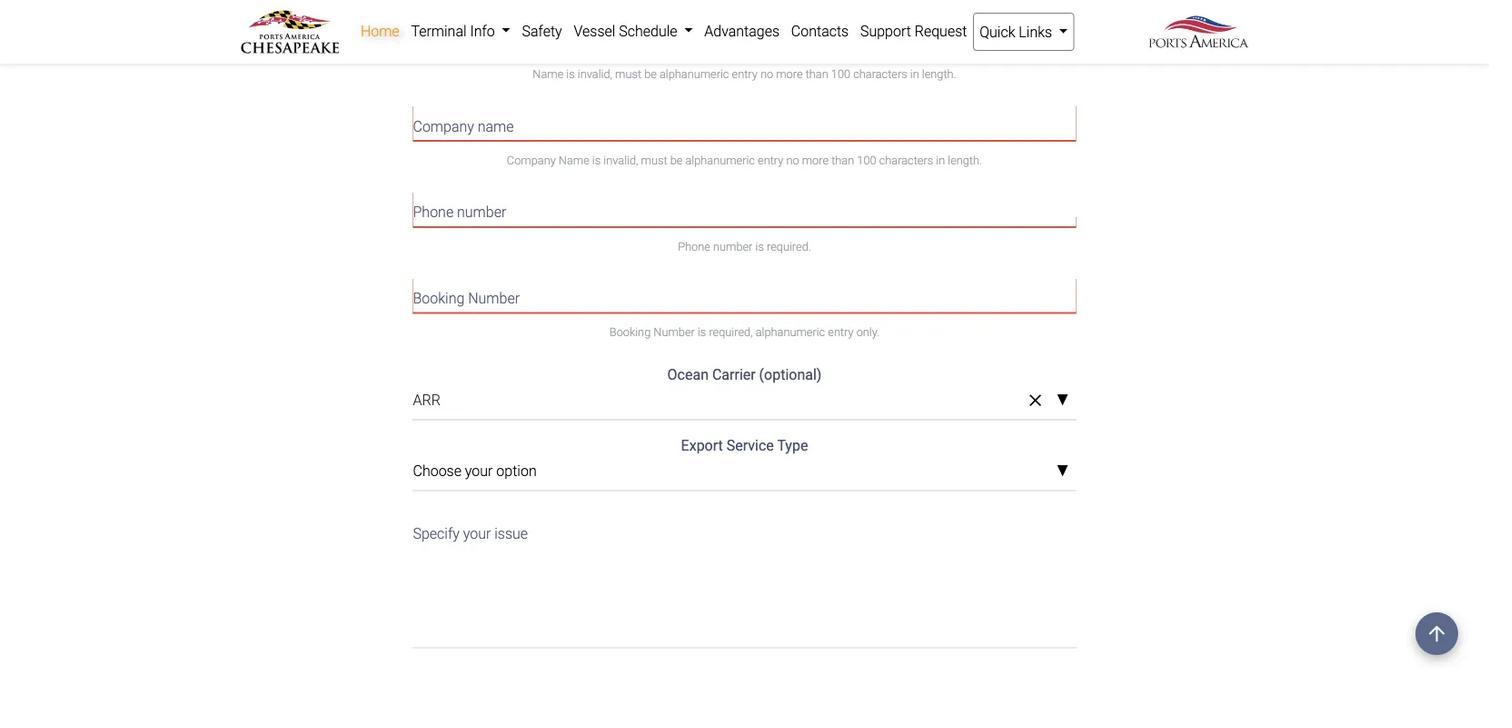 Task type: locate. For each thing, give the bounding box(es) containing it.
1 vertical spatial no
[[786, 153, 799, 167]]

0 vertical spatial ▼
[[1056, 393, 1069, 408]]

1 horizontal spatial phone
[[678, 239, 710, 253]]

booking number
[[413, 290, 520, 307]]

number up 'booking number'
[[457, 204, 506, 221]]

1 vertical spatial characters
[[879, 153, 933, 167]]

2 horizontal spatial entry
[[828, 325, 854, 339]]

1 vertical spatial must
[[641, 153, 667, 167]]

name is invalid, must be alphanumeric entry no more than 100 characters in length.
[[533, 67, 956, 81]]

0 horizontal spatial in
[[910, 67, 919, 81]]

0 horizontal spatial be
[[644, 67, 657, 81]]

0 vertical spatial invalid,
[[578, 67, 612, 81]]

1 horizontal spatial be
[[670, 153, 683, 167]]

entry
[[732, 67, 758, 81], [758, 153, 783, 167], [828, 325, 854, 339]]

1 vertical spatial company
[[507, 153, 556, 167]]

no down full name text field
[[760, 67, 773, 81]]

1 vertical spatial number
[[713, 239, 753, 253]]

more down contacts
[[776, 67, 803, 81]]

required,
[[709, 325, 753, 339]]

name
[[533, 67, 564, 81], [559, 153, 589, 167]]

0 horizontal spatial number
[[468, 290, 520, 307]]

in
[[910, 67, 919, 81], [936, 153, 945, 167]]

1 vertical spatial phone
[[678, 239, 710, 253]]

0 vertical spatial be
[[644, 67, 657, 81]]

advantages link
[[699, 13, 785, 49]]

terminal
[[411, 22, 467, 40]]

0 vertical spatial company
[[413, 118, 474, 135]]

entry down company name text box
[[758, 153, 783, 167]]

1 vertical spatial length.
[[948, 153, 982, 167]]

be
[[644, 67, 657, 81], [670, 153, 683, 167]]

1 horizontal spatial booking
[[609, 325, 651, 339]]

1 horizontal spatial 100
[[857, 153, 876, 167]]

1 horizontal spatial no
[[786, 153, 799, 167]]

0 vertical spatial no
[[760, 67, 773, 81]]

0 vertical spatial 100
[[831, 67, 850, 81]]

1 vertical spatial 100
[[857, 153, 876, 167]]

your left issue
[[463, 524, 491, 542]]

0 vertical spatial booking
[[413, 290, 465, 307]]

booking for booking number
[[413, 290, 465, 307]]

0 horizontal spatial number
[[457, 204, 506, 221]]

be down schedule
[[644, 67, 657, 81]]

0 horizontal spatial than
[[806, 67, 828, 81]]

0 horizontal spatial entry
[[732, 67, 758, 81]]

terminal info link
[[405, 13, 516, 49]]

phone for phone number is required.
[[678, 239, 710, 253]]

characters
[[853, 67, 907, 81], [879, 153, 933, 167]]

is inside company name company name is invalid, must be alphanumeric entry no more than 100 characters in length.
[[592, 153, 601, 167]]

Specify your issue text field
[[413, 513, 1076, 648]]

1 horizontal spatial in
[[936, 153, 945, 167]]

1 vertical spatial in
[[936, 153, 945, 167]]

1 vertical spatial entry
[[758, 153, 783, 167]]

1 vertical spatial name
[[559, 153, 589, 167]]

safety
[[522, 22, 562, 40]]

booking number is required, alphanumeric entry only.
[[609, 325, 880, 339]]

2 vertical spatial entry
[[828, 325, 854, 339]]

1 horizontal spatial name
[[478, 118, 514, 135]]

0 vertical spatial number
[[457, 204, 506, 221]]

1 vertical spatial alphanumeric
[[685, 153, 755, 167]]

number
[[468, 290, 520, 307], [654, 325, 695, 339]]

more
[[776, 67, 803, 81], [802, 153, 829, 167]]

1 vertical spatial be
[[670, 153, 683, 167]]

1 vertical spatial invalid,
[[604, 153, 638, 167]]

1 horizontal spatial than
[[831, 153, 854, 167]]

your
[[465, 462, 493, 480], [463, 524, 491, 542]]

name
[[439, 32, 475, 49], [478, 118, 514, 135]]

vessel schedule
[[574, 22, 681, 40]]

0 vertical spatial your
[[465, 462, 493, 480]]

1 vertical spatial ▼
[[1056, 464, 1069, 479]]

number
[[457, 204, 506, 221], [713, 239, 753, 253]]

length.
[[922, 67, 956, 81], [948, 153, 982, 167]]

booking
[[413, 290, 465, 307], [609, 325, 651, 339]]

contacts
[[791, 22, 849, 40]]

quick
[[980, 23, 1015, 40]]

more down company name text box
[[802, 153, 829, 167]]

phone number
[[413, 204, 506, 221]]

entry left only.
[[828, 325, 854, 339]]

1 vertical spatial your
[[463, 524, 491, 542]]

company name company name is invalid, must be alphanumeric entry no more than 100 characters in length.
[[413, 118, 982, 167]]

name for company
[[478, 118, 514, 135]]

0 horizontal spatial booking
[[413, 290, 465, 307]]

name inside company name company name is invalid, must be alphanumeric entry no more than 100 characters in length.
[[559, 153, 589, 167]]

company
[[413, 118, 474, 135], [507, 153, 556, 167]]

0 vertical spatial number
[[468, 290, 520, 307]]

1 vertical spatial name
[[478, 118, 514, 135]]

alphanumeric down full name text field
[[660, 67, 729, 81]]

vessel schedule link
[[568, 13, 699, 49]]

number down phone number text field
[[713, 239, 753, 253]]

than
[[806, 67, 828, 81], [831, 153, 854, 167]]

vessel
[[574, 22, 615, 40]]

must inside company name company name is invalid, must be alphanumeric entry no more than 100 characters in length.
[[641, 153, 667, 167]]

0 horizontal spatial phone
[[413, 204, 454, 221]]

1 vertical spatial more
[[802, 153, 829, 167]]

0 vertical spatial name
[[533, 67, 564, 81]]

your left option
[[465, 462, 493, 480]]

your for choose
[[465, 462, 493, 480]]

1 vertical spatial booking
[[609, 325, 651, 339]]

choose
[[413, 462, 462, 480]]

0 horizontal spatial name
[[439, 32, 475, 49]]

0 vertical spatial name
[[439, 32, 475, 49]]

phone
[[413, 204, 454, 221], [678, 239, 710, 253]]

be down company name text box
[[670, 153, 683, 167]]

home link
[[355, 13, 405, 49]]

alphanumeric
[[660, 67, 729, 81], [685, 153, 755, 167], [756, 325, 825, 339]]

alphanumeric up (optional)
[[756, 325, 825, 339]]

no down company name text box
[[786, 153, 799, 167]]

1 vertical spatial than
[[831, 153, 854, 167]]

number for booking number is required, alphanumeric entry only.
[[654, 325, 695, 339]]

2 ▼ from the top
[[1056, 464, 1069, 479]]

is
[[566, 67, 575, 81], [592, 153, 601, 167], [756, 239, 764, 253], [698, 325, 706, 339]]

1 horizontal spatial number
[[713, 239, 753, 253]]

1 horizontal spatial number
[[654, 325, 695, 339]]

0 vertical spatial entry
[[732, 67, 758, 81]]

name inside company name company name is invalid, must be alphanumeric entry no more than 100 characters in length.
[[478, 118, 514, 135]]

1 vertical spatial number
[[654, 325, 695, 339]]

▼
[[1056, 393, 1069, 408], [1056, 464, 1069, 479]]

entry down full name text field
[[732, 67, 758, 81]]

in inside company name company name is invalid, must be alphanumeric entry no more than 100 characters in length.
[[936, 153, 945, 167]]

1 horizontal spatial entry
[[758, 153, 783, 167]]

name for full
[[439, 32, 475, 49]]

100
[[831, 67, 850, 81], [857, 153, 876, 167]]

ocean
[[667, 366, 709, 383]]

than inside company name company name is invalid, must be alphanumeric entry no more than 100 characters in length.
[[831, 153, 854, 167]]

alphanumeric inside company name company name is invalid, must be alphanumeric entry no more than 100 characters in length.
[[685, 153, 755, 167]]

invalid,
[[578, 67, 612, 81], [604, 153, 638, 167]]

contacts link
[[785, 13, 855, 49]]

no
[[760, 67, 773, 81], [786, 153, 799, 167]]

quick links link
[[973, 13, 1074, 51]]

required.
[[767, 239, 811, 253]]

0 vertical spatial phone
[[413, 204, 454, 221]]

must
[[615, 67, 641, 81], [641, 153, 667, 167]]

alphanumeric down company name text box
[[685, 153, 755, 167]]

full name
[[413, 32, 475, 49]]



Task type: vqa. For each thing, say whether or not it's contained in the screenshot.


Task type: describe. For each thing, give the bounding box(es) containing it.
Booking Number text field
[[413, 278, 1076, 313]]

(optional)
[[759, 366, 822, 383]]

length. inside company name company name is invalid, must be alphanumeric entry no more than 100 characters in length.
[[948, 153, 982, 167]]

✕
[[1029, 391, 1042, 410]]

safety link
[[516, 13, 568, 49]]

0 vertical spatial than
[[806, 67, 828, 81]]

invalid, inside company name company name is invalid, must be alphanumeric entry no more than 100 characters in length.
[[604, 153, 638, 167]]

Company name text field
[[413, 106, 1076, 141]]

0 horizontal spatial company
[[413, 118, 474, 135]]

0 horizontal spatial 100
[[831, 67, 850, 81]]

advantages
[[704, 22, 780, 40]]

export
[[681, 437, 723, 454]]

info
[[470, 22, 495, 40]]

2 vertical spatial alphanumeric
[[756, 325, 825, 339]]

request
[[915, 22, 967, 40]]

1 ▼ from the top
[[1056, 393, 1069, 408]]

carrier
[[712, 366, 756, 383]]

number for booking number
[[468, 290, 520, 307]]

only.
[[856, 325, 880, 339]]

characters inside company name company name is invalid, must be alphanumeric entry no more than 100 characters in length.
[[879, 153, 933, 167]]

be inside company name company name is invalid, must be alphanumeric entry no more than 100 characters in length.
[[670, 153, 683, 167]]

no inside company name company name is invalid, must be alphanumeric entry no more than 100 characters in length.
[[786, 153, 799, 167]]

entry inside company name company name is invalid, must be alphanumeric entry no more than 100 characters in length.
[[758, 153, 783, 167]]

specify
[[413, 524, 460, 542]]

your for specify
[[463, 524, 491, 542]]

service
[[727, 437, 774, 454]]

0 vertical spatial must
[[615, 67, 641, 81]]

type
[[777, 437, 808, 454]]

option
[[496, 462, 537, 480]]

schedule
[[619, 22, 677, 40]]

issue
[[494, 524, 528, 542]]

support request link
[[855, 13, 973, 49]]

support request
[[860, 22, 967, 40]]

arr
[[413, 391, 440, 409]]

full
[[413, 32, 435, 49]]

go to top image
[[1416, 612, 1458, 655]]

number for phone number is required.
[[713, 239, 753, 253]]

0 vertical spatial length.
[[922, 67, 956, 81]]

0 vertical spatial in
[[910, 67, 919, 81]]

1 horizontal spatial company
[[507, 153, 556, 167]]

Full name text field
[[413, 20, 1076, 55]]

0 vertical spatial characters
[[853, 67, 907, 81]]

links
[[1019, 23, 1052, 40]]

more inside company name company name is invalid, must be alphanumeric entry no more than 100 characters in length.
[[802, 153, 829, 167]]

terminal info
[[411, 22, 498, 40]]

choose your option
[[413, 462, 537, 480]]

phone number is required.
[[678, 239, 811, 253]]

100 inside company name company name is invalid, must be alphanumeric entry no more than 100 characters in length.
[[857, 153, 876, 167]]

number for phone number
[[457, 204, 506, 221]]

home
[[361, 22, 399, 40]]

0 horizontal spatial no
[[760, 67, 773, 81]]

Phone number text field
[[413, 192, 1076, 227]]

0 vertical spatial more
[[776, 67, 803, 81]]

0 vertical spatial alphanumeric
[[660, 67, 729, 81]]

specify your issue
[[413, 524, 528, 542]]

export service type
[[681, 437, 808, 454]]

quick links
[[980, 23, 1056, 40]]

phone for phone number
[[413, 204, 454, 221]]

booking for booking number is required, alphanumeric entry only.
[[609, 325, 651, 339]]

support
[[860, 22, 911, 40]]

ocean carrier (optional)
[[667, 366, 822, 383]]



